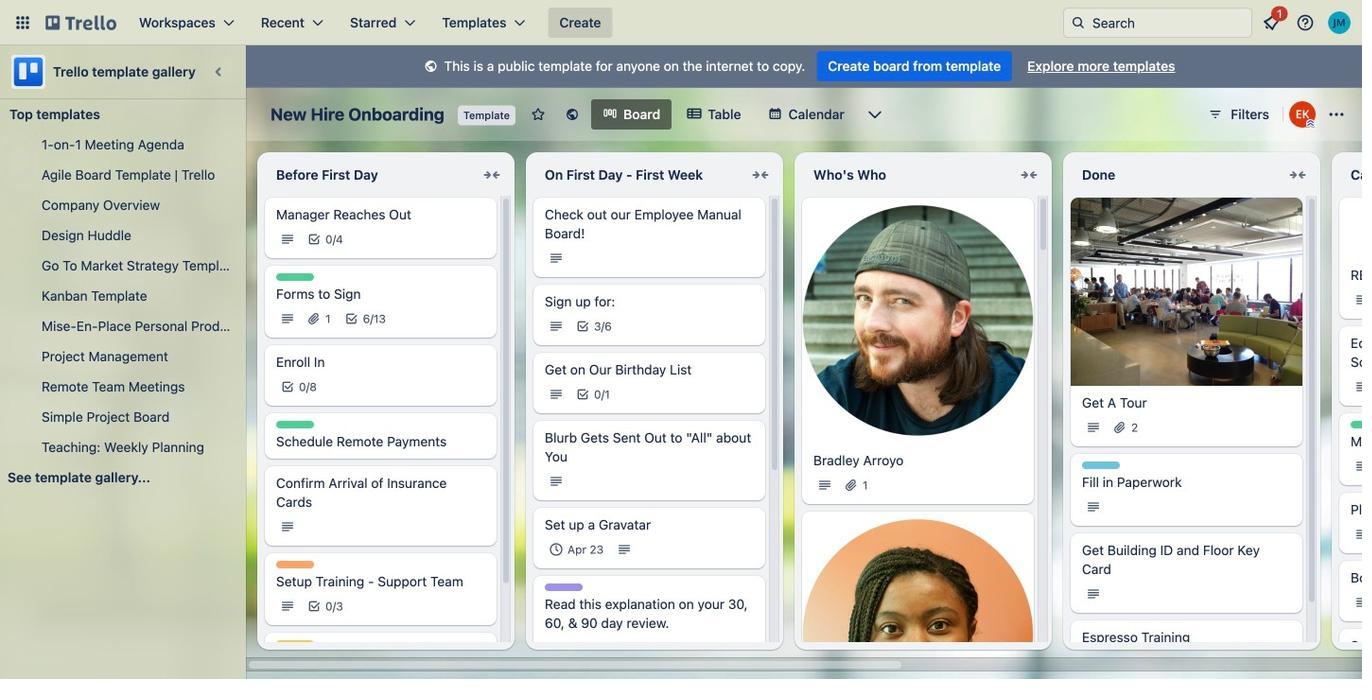 Task type: locate. For each thing, give the bounding box(es) containing it.
0 vertical spatial color: green, title: "remote employees" element
[[276, 273, 314, 281]]

color: orange, title: "support team" element
[[276, 561, 314, 569]]

2 collapse list image from the left
[[749, 164, 772, 186]]

3 collapse list image from the left
[[1018, 164, 1041, 186]]

color: green, title: "remote employees" element
[[276, 273, 314, 281], [276, 421, 314, 429]]

1 vertical spatial color: green, title: "remote employees" element
[[276, 421, 314, 429]]

Search field
[[1064, 8, 1253, 38]]

sm image
[[422, 58, 440, 77]]

color: sky, title: "in progress" element
[[1082, 462, 1120, 469]]

1 notification image
[[1260, 11, 1283, 34]]

None text field
[[1340, 160, 1363, 190]]

2 color: green, title: "remote employees" element from the top
[[276, 421, 314, 429]]

collapse list image
[[481, 164, 503, 186], [749, 164, 772, 186], [1018, 164, 1041, 186], [1287, 164, 1310, 186]]

None text field
[[265, 160, 477, 190], [534, 160, 746, 190], [802, 160, 1014, 190], [1071, 160, 1283, 190], [265, 160, 477, 190], [534, 160, 746, 190], [802, 160, 1014, 190], [1071, 160, 1283, 190]]

color: purple, title: "project requires design" element
[[545, 584, 583, 591]]

jeremy miller (jeremymiller198) image
[[1328, 11, 1351, 34]]

back to home image
[[45, 8, 116, 38]]



Task type: vqa. For each thing, say whether or not it's contained in the screenshot.
top 'Starred Icon'
no



Task type: describe. For each thing, give the bounding box(es) containing it.
customize views image
[[866, 105, 885, 124]]

show menu image
[[1328, 105, 1346, 124]]

primary element
[[0, 0, 1363, 45]]

open information menu image
[[1296, 13, 1315, 32]]

star or unstar board image
[[531, 107, 546, 122]]

trello logo image
[[11, 55, 45, 89]]

workspace navigation collapse icon image
[[206, 59, 233, 85]]

1 collapse list image from the left
[[481, 164, 503, 186]]

public image
[[565, 107, 580, 122]]

this member is an admin of this workspace. image
[[1307, 119, 1315, 128]]

Board name text field
[[261, 99, 454, 130]]

1 color: green, title: "remote employees" element from the top
[[276, 273, 314, 281]]

search image
[[1071, 15, 1086, 30]]

4 collapse list image from the left
[[1287, 164, 1310, 186]]

ellie kulick (elliekulick2) image
[[1290, 101, 1316, 128]]



